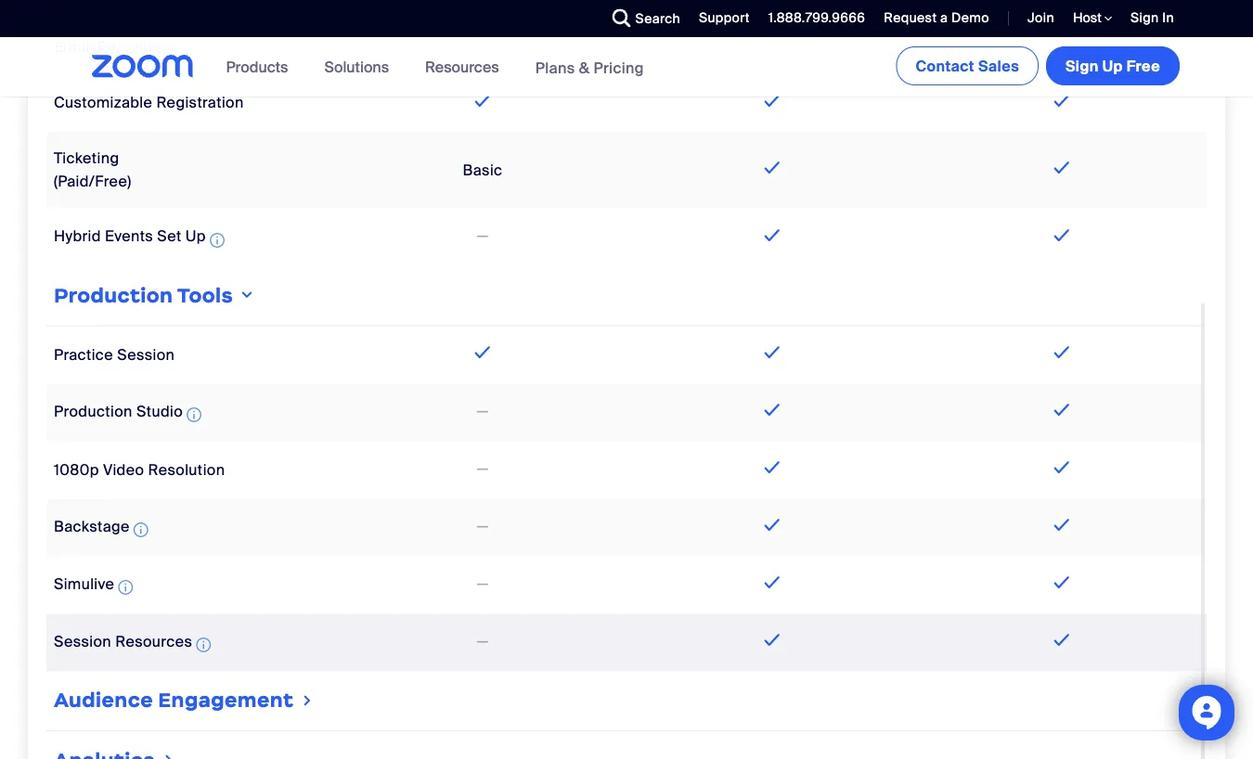 Task type: vqa. For each thing, say whether or not it's contained in the screenshot.
Entrepreneurs
no



Task type: describe. For each thing, give the bounding box(es) containing it.
solutions
[[324, 57, 389, 77]]

registration
[[156, 93, 244, 113]]

audience engagement
[[54, 689, 294, 714]]

production for production tools
[[54, 283, 173, 308]]

contact
[[916, 56, 975, 76]]

resources button
[[425, 37, 507, 97]]

not included image for session resources
[[474, 631, 492, 653]]

backstage application
[[54, 517, 152, 541]]

1080p video resolution
[[54, 460, 225, 480]]

sign for sign up free
[[1066, 56, 1099, 76]]

demo
[[952, 9, 990, 26]]

production studio image
[[187, 404, 202, 426]]

up inside sign up free button
[[1103, 56, 1123, 76]]

not included image for backstage
[[474, 516, 492, 538]]

production tools
[[54, 283, 233, 308]]

customizable for customizable registration
[[54, 93, 152, 113]]

video
[[103, 460, 144, 480]]

plans & pricing
[[535, 58, 644, 77]]

contact sales link
[[896, 46, 1039, 85]]

production studio
[[54, 402, 183, 421]]

customizable registration
[[54, 93, 244, 113]]

session resources image
[[196, 634, 211, 657]]

hybrid events set up application
[[54, 227, 228, 251]]

set
[[157, 227, 182, 246]]

&
[[579, 58, 590, 77]]

product information navigation
[[212, 37, 658, 98]]

request
[[884, 9, 937, 26]]

join link up meetings navigation
[[1028, 9, 1055, 26]]

post
[[215, 14, 247, 34]]

sign up free
[[1066, 56, 1160, 76]]

session resources
[[54, 632, 192, 652]]

contact sales
[[916, 56, 1019, 76]]

hybrid events set up
[[54, 227, 206, 246]]

email
[[54, 38, 94, 57]]

products
[[226, 57, 288, 77]]

hybrid events set up image
[[210, 229, 225, 251]]

not included image for hybrid events set up
[[474, 226, 492, 248]]

right image
[[161, 752, 176, 759]]

meetings navigation
[[893, 37, 1184, 89]]

a
[[941, 9, 948, 26]]

production studio application
[[54, 402, 205, 426]]

sign in
[[1131, 9, 1174, 26]]

in
[[1163, 9, 1174, 26]]

ticketing
[[54, 149, 119, 168]]

1 horizontal spatial session
[[117, 345, 175, 365]]

right image for engagement
[[300, 692, 315, 710]]

search
[[636, 10, 680, 27]]

free
[[1127, 56, 1160, 76]]

reminders
[[97, 38, 176, 57]]



Task type: locate. For each thing, give the bounding box(es) containing it.
production
[[54, 283, 173, 308], [54, 402, 133, 421]]

sales
[[979, 56, 1019, 76]]

customizable inside 'customizable pre and post event email reminders'
[[54, 14, 152, 34]]

sign in link
[[1117, 0, 1184, 37], [1131, 9, 1174, 26]]

1 production from the top
[[54, 283, 173, 308]]

engagement
[[158, 689, 294, 714]]

production up practice session
[[54, 283, 173, 308]]

tools
[[177, 283, 233, 308]]

ticketing (paid/free)
[[54, 149, 131, 192]]

1.888.799.9666 button
[[754, 0, 870, 37], [768, 9, 866, 26]]

practice session
[[54, 345, 175, 365]]

production inside production tools 'cell'
[[54, 283, 173, 308]]

right image
[[238, 288, 256, 304], [300, 692, 315, 710]]

resources inside application
[[115, 632, 192, 652]]

session resources application
[[54, 632, 215, 657]]

1 horizontal spatial ok image
[[1050, 157, 1074, 179]]

right image right tools
[[238, 288, 256, 304]]

2 customizable from the top
[[54, 93, 152, 113]]

production for production studio
[[54, 402, 133, 421]]

1 vertical spatial up
[[185, 227, 206, 246]]

1 vertical spatial resources
[[115, 632, 192, 652]]

1.888.799.9666
[[768, 9, 866, 26]]

hybrid
[[54, 227, 101, 246]]

0 vertical spatial not included image
[[474, 516, 492, 538]]

backstage image
[[133, 519, 148, 541]]

0 vertical spatial up
[[1103, 56, 1123, 76]]

1 not included image from the top
[[474, 226, 492, 248]]

products button
[[226, 37, 297, 97]]

resolution
[[148, 460, 225, 480]]

pricing
[[594, 58, 644, 77]]

1 vertical spatial right image
[[300, 692, 315, 710]]

solutions button
[[324, 37, 397, 97]]

up
[[1103, 56, 1123, 76], [185, 227, 206, 246]]

customizable
[[54, 14, 152, 34], [54, 93, 152, 113]]

0 vertical spatial production
[[54, 283, 173, 308]]

1 vertical spatial not included image
[[474, 401, 492, 423]]

join link
[[1014, 0, 1059, 37], [1028, 9, 1055, 26]]

2 not included image from the top
[[474, 573, 492, 596]]

plans & pricing link
[[535, 58, 644, 77], [535, 58, 644, 77]]

sign
[[1131, 9, 1159, 26], [1066, 56, 1099, 76]]

production down practice
[[54, 402, 133, 421]]

and
[[184, 14, 212, 34]]

join
[[1028, 9, 1055, 26]]

session inside application
[[54, 632, 111, 652]]

0 horizontal spatial session
[[54, 632, 111, 652]]

1 vertical spatial session
[[54, 632, 111, 652]]

1 not included image from the top
[[474, 516, 492, 538]]

0 vertical spatial customizable
[[54, 14, 152, 34]]

2 production from the top
[[54, 402, 133, 421]]

join link left host
[[1014, 0, 1059, 37]]

plans
[[535, 58, 575, 77]]

0 horizontal spatial resources
[[115, 632, 192, 652]]

not included image
[[474, 516, 492, 538], [474, 573, 492, 596], [474, 631, 492, 653]]

2 ok image from the left
[[1050, 157, 1074, 179]]

3 not included image from the top
[[474, 631, 492, 653]]

request a demo link
[[870, 0, 994, 37], [884, 9, 990, 26]]

simulive application
[[54, 575, 137, 599]]

up inside hybrid events set up application
[[185, 227, 206, 246]]

right image for tools
[[238, 288, 256, 304]]

zoom logo image
[[92, 55, 194, 78]]

1080p
[[54, 460, 99, 480]]

sign down host
[[1066, 56, 1099, 76]]

1 customizable from the top
[[54, 14, 152, 34]]

2 vertical spatial not included image
[[474, 458, 492, 481]]

studio
[[136, 402, 183, 421]]

0 vertical spatial sign
[[1131, 9, 1159, 26]]

2 vertical spatial not included image
[[474, 631, 492, 653]]

events
[[105, 227, 153, 246]]

production inside production studio application
[[54, 402, 133, 421]]

request a demo
[[884, 9, 990, 26]]

1 vertical spatial not included image
[[474, 573, 492, 596]]

search button
[[598, 0, 685, 37]]

up left the free
[[1103, 56, 1123, 76]]

0 vertical spatial session
[[117, 345, 175, 365]]

simulive image
[[118, 577, 133, 599]]

banner
[[70, 37, 1184, 98]]

customizable down zoom logo
[[54, 93, 152, 113]]

resources inside dropdown button
[[425, 57, 499, 77]]

host
[[1073, 9, 1105, 26]]

1 horizontal spatial sign
[[1131, 9, 1159, 26]]

simulive
[[54, 575, 114, 594]]

1 horizontal spatial right image
[[300, 692, 315, 710]]

not included image
[[474, 226, 492, 248], [474, 401, 492, 423], [474, 458, 492, 481]]

event
[[251, 14, 292, 34]]

practice
[[54, 345, 113, 365]]

0 horizontal spatial up
[[185, 227, 206, 246]]

sign up free button
[[1046, 46, 1180, 85]]

1 vertical spatial customizable
[[54, 93, 152, 113]]

not included image for production studio
[[474, 401, 492, 423]]

cell
[[46, 740, 1207, 759]]

1 vertical spatial production
[[54, 402, 133, 421]]

0 vertical spatial resources
[[425, 57, 499, 77]]

right image inside audience engagement cell
[[300, 692, 315, 710]]

support
[[699, 9, 750, 26]]

sign inside button
[[1066, 56, 1099, 76]]

session up studio
[[117, 345, 175, 365]]

pre
[[156, 14, 181, 34]]

0 horizontal spatial right image
[[238, 288, 256, 304]]

up left "hybrid events set up" image on the top
[[185, 227, 206, 246]]

not included image for simulive
[[474, 573, 492, 596]]

ok image
[[760, 157, 785, 179], [1050, 157, 1074, 179]]

banner containing contact sales
[[70, 37, 1184, 98]]

3 not included image from the top
[[474, 458, 492, 481]]

included image
[[760, 22, 785, 45], [470, 90, 495, 112], [1050, 224, 1074, 247], [760, 342, 785, 364], [1050, 342, 1074, 364], [1050, 399, 1074, 422], [760, 515, 785, 537], [1050, 572, 1074, 594], [760, 630, 785, 652]]

support link
[[685, 0, 754, 37], [699, 9, 750, 26]]

right image right engagement
[[300, 692, 315, 710]]

included image
[[470, 22, 495, 45], [1050, 22, 1074, 45], [760, 90, 785, 112], [1050, 90, 1074, 112], [760, 224, 785, 247], [470, 342, 495, 364], [760, 399, 785, 422], [760, 457, 785, 479], [1050, 457, 1074, 479], [1050, 515, 1074, 537], [760, 572, 785, 594], [1050, 630, 1074, 652]]

customizable up email at left top
[[54, 14, 152, 34]]

audience engagement cell
[[46, 680, 1207, 724]]

audience
[[54, 689, 153, 714]]

customizable pre and post event email reminders
[[54, 14, 292, 57]]

host button
[[1073, 9, 1112, 27]]

0 horizontal spatial sign
[[1066, 56, 1099, 76]]

0 horizontal spatial ok image
[[760, 157, 785, 179]]

sign for sign in
[[1131, 9, 1159, 26]]

0 vertical spatial right image
[[238, 288, 256, 304]]

resources
[[425, 57, 499, 77], [115, 632, 192, 652]]

2 not included image from the top
[[474, 401, 492, 423]]

session
[[117, 345, 175, 365], [54, 632, 111, 652]]

sign left in
[[1131, 9, 1159, 26]]

1 horizontal spatial resources
[[425, 57, 499, 77]]

1 vertical spatial sign
[[1066, 56, 1099, 76]]

1 horizontal spatial up
[[1103, 56, 1123, 76]]

0 vertical spatial not included image
[[474, 226, 492, 248]]

right image inside production tools 'cell'
[[238, 288, 256, 304]]

session down simulive application
[[54, 632, 111, 652]]

customizable for customizable pre and post event email reminders
[[54, 14, 152, 34]]

1 ok image from the left
[[760, 157, 785, 179]]

basic
[[463, 161, 503, 181]]

(paid/free)
[[54, 172, 131, 192]]

production tools cell
[[46, 275, 1207, 319]]

backstage
[[54, 517, 130, 536]]



